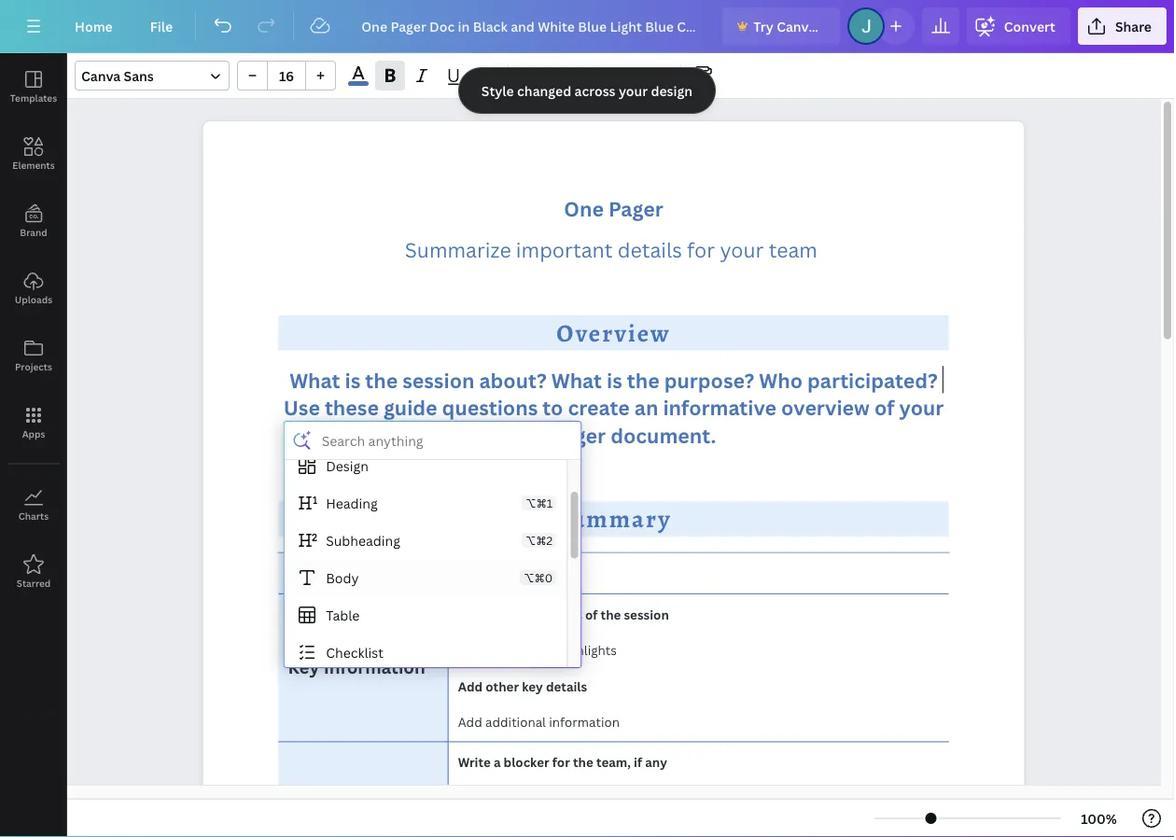 Task type: locate. For each thing, give the bounding box(es) containing it.
convert
[[1004, 17, 1055, 35]]

across
[[574, 82, 616, 100]]

1 what from the left
[[289, 366, 340, 393]]

starred button
[[0, 539, 67, 606]]

1 horizontal spatial the
[[627, 366, 660, 393]]

is
[[345, 366, 361, 393], [607, 366, 622, 393]]

is up create
[[607, 366, 622, 393]]

canva
[[777, 17, 816, 35], [81, 67, 121, 84]]

⌥⌘1
[[525, 495, 552, 511]]

design option
[[284, 447, 567, 485]]

Search anything text field
[[322, 423, 544, 458]]

uploads
[[15, 293, 52, 306]]

changed
[[517, 82, 571, 100]]

create
[[568, 394, 630, 421]]

the up guide
[[365, 366, 398, 393]]

0 horizontal spatial your
[[619, 82, 648, 100]]

charts
[[19, 510, 49, 522]]

home
[[75, 17, 113, 35]]

pager
[[551, 422, 606, 449]]

1 vertical spatial canva
[[81, 67, 121, 84]]

0 horizontal spatial what
[[289, 366, 340, 393]]

⌥⌘2
[[525, 533, 552, 548]]

– – number field
[[273, 67, 300, 84]]

0 vertical spatial canva
[[777, 17, 816, 35]]

the up an
[[627, 366, 660, 393]]

1 horizontal spatial your
[[720, 236, 764, 263]]

1 vertical spatial your
[[720, 236, 764, 263]]

2 vertical spatial your
[[899, 394, 944, 421]]

try canva pro button
[[722, 7, 841, 45]]

what up 'use' at the left
[[289, 366, 340, 393]]

team
[[769, 236, 818, 263]]

2 what from the left
[[551, 366, 602, 393]]

your right for
[[720, 236, 764, 263]]

canva right try
[[777, 17, 816, 35]]

questions
[[442, 394, 538, 421]]

canva left sans
[[81, 67, 121, 84]]

None field
[[284, 422, 581, 459]]

details
[[618, 236, 682, 263]]

share
[[1115, 17, 1152, 35]]

1 horizontal spatial is
[[607, 366, 622, 393]]

projects button
[[0, 322, 67, 389]]

convert button
[[967, 7, 1070, 45]]

uploads button
[[0, 255, 67, 322]]

your right of
[[899, 394, 944, 421]]

subheading
[[325, 532, 400, 549]]

overview
[[781, 394, 870, 421]]

#3b75c2 image
[[348, 81, 368, 86], [348, 81, 368, 86]]

one-
[[506, 422, 551, 449]]

100%
[[1081, 810, 1117, 827]]

what up create
[[551, 366, 602, 393]]

canva inside popup button
[[81, 67, 121, 84]]

0 vertical spatial your
[[619, 82, 648, 100]]

side panel tab list
[[0, 53, 67, 606]]

summarize
[[405, 236, 511, 263]]

brand
[[20, 226, 47, 238]]

apps button
[[0, 389, 67, 456]]

1 is from the left
[[345, 366, 361, 393]]

try
[[753, 17, 774, 35]]

table button
[[284, 597, 567, 634]]

your right across
[[619, 82, 648, 100]]

body
[[325, 569, 358, 587]]

important
[[516, 236, 613, 263]]

1 horizontal spatial what
[[551, 366, 602, 393]]

design
[[325, 457, 368, 475]]

file button
[[135, 7, 188, 45]]

session
[[402, 366, 475, 393]]

table
[[325, 606, 359, 624]]

1 horizontal spatial canva
[[777, 17, 816, 35]]

who
[[759, 366, 803, 393]]

subheading option
[[284, 522, 567, 559]]

0 horizontal spatial canva
[[81, 67, 121, 84]]

pro
[[819, 17, 841, 35]]

0 horizontal spatial the
[[365, 366, 398, 393]]

what
[[289, 366, 340, 393], [551, 366, 602, 393]]

sans
[[124, 67, 154, 84]]

is up these
[[345, 366, 361, 393]]

group
[[237, 61, 336, 91]]

2 horizontal spatial your
[[899, 394, 944, 421]]

your
[[619, 82, 648, 100], [720, 236, 764, 263], [899, 394, 944, 421]]

projects
[[15, 360, 52, 373]]

what is the session about? what is the purpose? who participated? use these guide questions to create an informative overview of your one-pager document.
[[283, 366, 949, 449]]

style changed across your design
[[481, 82, 693, 100]]

None text field
[[203, 121, 1024, 837]]

canva inside button
[[777, 17, 816, 35]]

the
[[365, 366, 398, 393], [627, 366, 660, 393]]

Design title text field
[[346, 7, 714, 45]]

0 horizontal spatial is
[[345, 366, 361, 393]]

to
[[543, 394, 563, 421]]

canva sans
[[81, 67, 154, 84]]



Task type: describe. For each thing, give the bounding box(es) containing it.
checklist
[[325, 644, 383, 661]]

templates
[[10, 91, 57, 104]]

informative
[[663, 394, 777, 421]]

canva sans button
[[75, 61, 230, 91]]

elements
[[12, 159, 55, 171]]

heading
[[325, 494, 377, 512]]

participated?
[[807, 366, 938, 393]]

style
[[481, 82, 514, 100]]

⌥⌘0
[[523, 570, 552, 585]]

1 the from the left
[[365, 366, 398, 393]]

brand button
[[0, 188, 67, 255]]

heading option
[[284, 485, 567, 522]]

document.
[[611, 422, 716, 449]]

main menu bar
[[0, 0, 1174, 53]]

charts button
[[0, 471, 67, 539]]

templates button
[[0, 53, 67, 120]]

your inside what is the session about? what is the purpose? who participated? use these guide questions to create an informative overview of your one-pager document.
[[899, 394, 944, 421]]

of
[[874, 394, 895, 421]]

design
[[651, 82, 693, 100]]

none text field containing one pager
[[203, 121, 1024, 837]]

elements button
[[0, 120, 67, 188]]

home link
[[60, 7, 128, 45]]

for
[[687, 236, 715, 263]]

an
[[634, 394, 658, 421]]

one pager
[[564, 195, 663, 222]]

apps
[[22, 427, 45, 440]]

checklist button
[[284, 634, 567, 671]]

these
[[325, 394, 379, 421]]

file
[[150, 17, 173, 35]]

share button
[[1078, 7, 1167, 45]]

pager
[[608, 195, 663, 222]]

try canva pro
[[753, 17, 841, 35]]

purpose?
[[664, 366, 754, 393]]

guide
[[384, 394, 437, 421]]

design button
[[284, 447, 567, 485]]

starred
[[17, 577, 51, 589]]

100% button
[[1069, 804, 1129, 833]]

2 is from the left
[[607, 366, 622, 393]]

body option
[[284, 559, 567, 597]]

checklist option
[[284, 634, 567, 671]]

summarize important details for your team
[[405, 236, 822, 263]]

2 the from the left
[[627, 366, 660, 393]]

about?
[[479, 366, 547, 393]]

use
[[283, 394, 320, 421]]

one
[[564, 195, 604, 222]]



Task type: vqa. For each thing, say whether or not it's contained in the screenshot.


